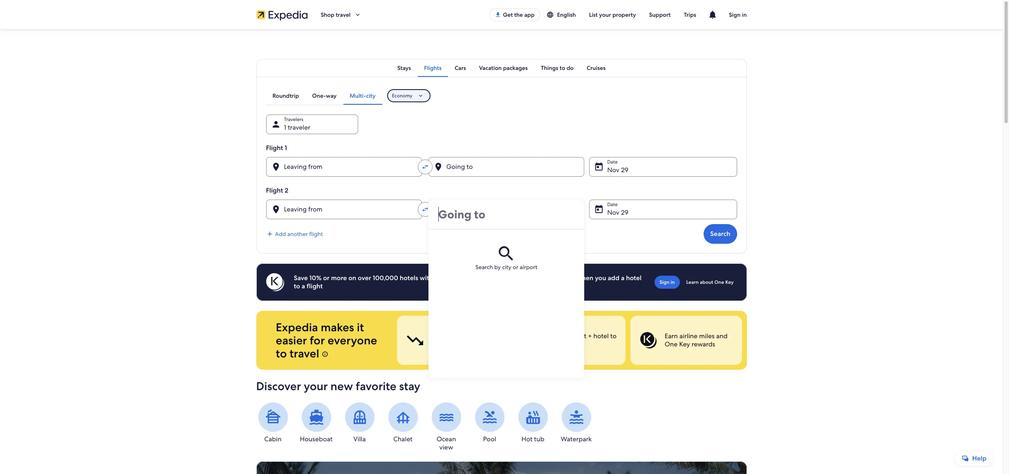 Task type: locate. For each thing, give the bounding box(es) containing it.
hotel
[[626, 274, 642, 282], [594, 332, 609, 340]]

0 horizontal spatial hotel
[[594, 332, 609, 340]]

0 horizontal spatial search
[[476, 263, 493, 271]]

1 inside dropdown button
[[284, 123, 286, 132]]

to right the +
[[611, 332, 617, 340]]

0 vertical spatial tab list
[[256, 59, 747, 77]]

1 horizontal spatial sign
[[729, 11, 741, 18]]

a left 10%
[[302, 282, 305, 291]]

new
[[331, 379, 353, 394]]

1 nov 29 button from the top
[[590, 157, 738, 177]]

add another flight
[[275, 230, 323, 238]]

1 horizontal spatial travel
[[336, 11, 351, 18]]

trips link
[[678, 7, 703, 22]]

1 vertical spatial 29
[[621, 208, 629, 217]]

swap origin and destination values image for 2
[[422, 206, 429, 213]]

0 horizontal spatial in
[[671, 279, 675, 286]]

0 vertical spatial nov 29
[[608, 166, 629, 174]]

city
[[366, 92, 376, 99], [502, 263, 512, 271]]

chalet
[[394, 435, 413, 444]]

one-way
[[312, 92, 337, 99]]

one right about
[[715, 279, 725, 286]]

0 vertical spatial in
[[742, 11, 747, 18]]

or inside save 10% or more on over 100,000 hotels with member prices. also, members save up to 30% when you add a hotel to a flight
[[323, 274, 330, 282]]

0 vertical spatial travel
[[336, 11, 351, 18]]

1 vertical spatial sign
[[660, 279, 670, 286]]

0 vertical spatial flight
[[266, 144, 283, 152]]

search button
[[704, 224, 738, 244]]

your
[[600, 11, 612, 18], [304, 379, 328, 394]]

tab list containing roundtrip
[[266, 87, 382, 105]]

nov 29
[[608, 166, 629, 174], [608, 208, 629, 217]]

trailing image
[[354, 11, 361, 18]]

nov
[[608, 166, 620, 174], [608, 208, 620, 217]]

0 vertical spatial 1
[[284, 123, 286, 132]]

bundle
[[548, 332, 569, 340]]

sign inside 'link'
[[660, 279, 670, 286]]

1 traveler
[[284, 123, 311, 132]]

1 vertical spatial sign in
[[660, 279, 675, 286]]

member
[[435, 274, 461, 282]]

1 left the traveler
[[284, 123, 286, 132]]

0 vertical spatial or
[[513, 263, 519, 271]]

support link
[[643, 7, 678, 22]]

0 vertical spatial nov
[[608, 166, 620, 174]]

0 horizontal spatial your
[[304, 379, 328, 394]]

swap origin and destination values image
[[422, 163, 429, 171], [422, 206, 429, 213]]

0 horizontal spatial sign
[[660, 279, 670, 286]]

0 horizontal spatial or
[[323, 274, 330, 282]]

to left do
[[560, 64, 566, 72]]

hotel right the +
[[594, 332, 609, 340]]

search
[[711, 230, 731, 238], [476, 263, 493, 271]]

travel inside dropdown button
[[336, 11, 351, 18]]

with
[[420, 274, 433, 282]]

the
[[515, 11, 523, 18]]

1 vertical spatial travel
[[290, 346, 319, 361]]

flight left more
[[307, 282, 323, 291]]

1 horizontal spatial one
[[715, 279, 725, 286]]

30%
[[562, 274, 575, 282]]

1 vertical spatial key
[[679, 340, 690, 349]]

nov 29 for flight 1
[[608, 166, 629, 174]]

to
[[560, 64, 566, 72], [554, 274, 560, 282], [294, 282, 300, 291], [611, 332, 617, 340], [276, 346, 287, 361]]

2 swap origin and destination values image from the top
[[422, 206, 429, 213]]

save left the +
[[548, 340, 561, 349]]

get the app link
[[490, 8, 540, 21]]

nov 29 button for 2
[[590, 200, 738, 219]]

1 horizontal spatial search
[[711, 230, 731, 238]]

1 nov 29 from the top
[[608, 166, 629, 174]]

1 horizontal spatial a
[[621, 274, 625, 282]]

search inside button
[[711, 230, 731, 238]]

tab list
[[256, 59, 747, 77], [266, 87, 382, 105]]

or
[[513, 263, 519, 271], [323, 274, 330, 282]]

1 vertical spatial hotel
[[594, 332, 609, 340]]

sign in inside 'link'
[[660, 279, 675, 286]]

villa
[[354, 435, 366, 444]]

save
[[530, 274, 543, 282], [548, 340, 561, 349]]

download the app button image
[[495, 11, 502, 18]]

1 nov from the top
[[608, 166, 620, 174]]

miles
[[699, 332, 715, 340]]

one
[[715, 279, 725, 286], [665, 340, 678, 349]]

or right 10%
[[323, 274, 330, 282]]

members
[[500, 274, 528, 282]]

save
[[294, 274, 308, 282]]

2 29 from the top
[[621, 208, 629, 217]]

1 out of 3 element
[[397, 316, 509, 365]]

key right about
[[726, 279, 734, 286]]

earn airline miles and one key rewards
[[665, 332, 728, 349]]

travel
[[336, 11, 351, 18], [290, 346, 319, 361]]

0 vertical spatial hotel
[[626, 274, 642, 282]]

travel left trailing icon
[[336, 11, 351, 18]]

travel left the xsmall icon
[[290, 346, 319, 361]]

your inside main content
[[304, 379, 328, 394]]

1 horizontal spatial city
[[502, 263, 512, 271]]

29 for 2
[[621, 208, 629, 217]]

1 29 from the top
[[621, 166, 629, 174]]

sign left learn
[[660, 279, 670, 286]]

1 vertical spatial tab list
[[266, 87, 382, 105]]

your right list
[[600, 11, 612, 18]]

a right add
[[621, 274, 625, 282]]

2 nov 29 from the top
[[608, 208, 629, 217]]

when
[[577, 274, 594, 282]]

in
[[742, 11, 747, 18], [671, 279, 675, 286]]

sign right communication center icon on the top of the page
[[729, 11, 741, 18]]

1 vertical spatial in
[[671, 279, 675, 286]]

1 vertical spatial one
[[665, 340, 678, 349]]

1 horizontal spatial in
[[742, 11, 747, 18]]

0 vertical spatial sign
[[729, 11, 741, 18]]

xsmall image
[[322, 351, 329, 358]]

0 vertical spatial nov 29 button
[[590, 157, 738, 177]]

0 horizontal spatial city
[[366, 92, 376, 99]]

waterpark button
[[560, 403, 593, 444]]

it
[[357, 320, 364, 335]]

hotel right add
[[626, 274, 642, 282]]

1 swap origin and destination values image from the top
[[422, 163, 429, 171]]

1 horizontal spatial key
[[726, 279, 734, 286]]

in left learn
[[671, 279, 675, 286]]

2 flight from the top
[[266, 186, 283, 195]]

chalet button
[[386, 403, 420, 444]]

0 vertical spatial 29
[[621, 166, 629, 174]]

1 horizontal spatial or
[[513, 263, 519, 271]]

to down expedia
[[276, 346, 287, 361]]

0 vertical spatial save
[[530, 274, 543, 282]]

0 horizontal spatial travel
[[290, 346, 319, 361]]

1 horizontal spatial your
[[600, 11, 612, 18]]

favorite
[[356, 379, 397, 394]]

1 vertical spatial flight
[[266, 186, 283, 195]]

or up members
[[513, 263, 519, 271]]

2 nov 29 button from the top
[[590, 200, 738, 219]]

2
[[285, 186, 288, 195]]

1 vertical spatial search
[[476, 263, 493, 271]]

1 vertical spatial nov 29 button
[[590, 200, 738, 219]]

city left the economy
[[366, 92, 376, 99]]

save left up
[[530, 274, 543, 282]]

search for search
[[711, 230, 731, 238]]

shop travel
[[321, 11, 351, 18]]

and
[[716, 332, 728, 340]]

cabin
[[264, 435, 282, 444]]

1 vertical spatial your
[[304, 379, 328, 394]]

search for search by city or airport
[[476, 263, 493, 271]]

sign in left learn
[[660, 279, 675, 286]]

vacation
[[479, 64, 502, 72]]

save inside bundle flight + hotel to save
[[548, 340, 561, 349]]

cars link
[[448, 59, 473, 77]]

1 vertical spatial save
[[548, 340, 561, 349]]

in inside 'link'
[[671, 279, 675, 286]]

get the app
[[503, 11, 535, 18]]

hotel inside save 10% or more on over 100,000 hotels with member prices. also, members save up to 30% when you add a hotel to a flight
[[626, 274, 642, 282]]

your for list
[[600, 11, 612, 18]]

1 horizontal spatial save
[[548, 340, 561, 349]]

economy
[[392, 92, 413, 99]]

0 vertical spatial sign in
[[729, 11, 747, 18]]

makes
[[321, 320, 354, 335]]

flight right the another
[[309, 230, 323, 238]]

expedia makes it easier for everyone to travel
[[276, 320, 377, 361]]

1 vertical spatial flight
[[307, 282, 323, 291]]

multi-city
[[350, 92, 376, 99]]

1 horizontal spatial sign in
[[729, 11, 747, 18]]

ocean view button
[[430, 403, 463, 452]]

on
[[349, 274, 356, 282]]

sign in right communication center icon on the top of the page
[[729, 11, 747, 18]]

sign in
[[729, 11, 747, 18], [660, 279, 675, 286]]

key right earn
[[679, 340, 690, 349]]

main content
[[0, 29, 1004, 474]]

city right by
[[502, 263, 512, 271]]

0 horizontal spatial save
[[530, 274, 543, 282]]

2 nov from the top
[[608, 208, 620, 217]]

1 vertical spatial nov 29
[[608, 208, 629, 217]]

pool
[[483, 435, 496, 444]]

learn about one key link
[[684, 276, 738, 289]]

stays
[[398, 64, 411, 72]]

in right communication center icon on the top of the page
[[742, 11, 747, 18]]

1
[[284, 123, 286, 132], [285, 144, 287, 152]]

hotel inside bundle flight + hotel to save
[[594, 332, 609, 340]]

to right up
[[554, 274, 560, 282]]

flight left the +
[[571, 332, 587, 340]]

0 vertical spatial your
[[600, 11, 612, 18]]

your left new
[[304, 379, 328, 394]]

1 horizontal spatial hotel
[[626, 274, 642, 282]]

property
[[613, 11, 636, 18]]

0 horizontal spatial sign in
[[660, 279, 675, 286]]

0 vertical spatial swap origin and destination values image
[[422, 163, 429, 171]]

1 vertical spatial nov
[[608, 208, 620, 217]]

key
[[726, 279, 734, 286], [679, 340, 690, 349]]

1 vertical spatial or
[[323, 274, 330, 282]]

trips
[[684, 11, 697, 18]]

one left airline at the bottom of page
[[665, 340, 678, 349]]

houseboat
[[300, 435, 333, 444]]

main content containing expedia makes it easier for everyone to travel
[[0, 29, 1004, 474]]

flight 2
[[266, 186, 288, 195]]

1 flight from the top
[[266, 144, 283, 152]]

more
[[331, 274, 347, 282]]

1 vertical spatial swap origin and destination values image
[[422, 206, 429, 213]]

0 horizontal spatial one
[[665, 340, 678, 349]]

2 vertical spatial flight
[[571, 332, 587, 340]]

flight
[[309, 230, 323, 238], [307, 282, 323, 291], [571, 332, 587, 340]]

save inside save 10% or more on over 100,000 hotels with member prices. also, members save up to 30% when you add a hotel to a flight
[[530, 274, 543, 282]]

0 horizontal spatial a
[[302, 282, 305, 291]]

sign in link
[[655, 276, 680, 289]]

2 out of 3 element
[[514, 316, 626, 365]]

get
[[503, 11, 513, 18]]

search by city or airport
[[476, 263, 538, 271]]

add
[[275, 230, 286, 238]]

tub
[[534, 435, 545, 444]]

0 vertical spatial city
[[366, 92, 376, 99]]

cruises
[[587, 64, 606, 72]]

29
[[621, 166, 629, 174], [621, 208, 629, 217]]

communication center icon image
[[708, 10, 718, 20]]

1 down 1 traveler
[[285, 144, 287, 152]]

1 vertical spatial city
[[502, 263, 512, 271]]

0 horizontal spatial key
[[679, 340, 690, 349]]

key inside earn airline miles and one key rewards
[[679, 340, 690, 349]]

0 vertical spatial search
[[711, 230, 731, 238]]



Task type: vqa. For each thing, say whether or not it's contained in the screenshot.
street
no



Task type: describe. For each thing, give the bounding box(es) containing it.
multi-
[[350, 92, 366, 99]]

0 vertical spatial key
[[726, 279, 734, 286]]

city inside tab list
[[366, 92, 376, 99]]

app
[[525, 11, 535, 18]]

way
[[326, 92, 337, 99]]

everyone
[[328, 333, 377, 348]]

prices.
[[462, 274, 482, 282]]

travel sale activities deals image
[[256, 462, 747, 474]]

nov for flight 1
[[608, 166, 620, 174]]

stay
[[399, 379, 421, 394]]

your for discover
[[304, 379, 328, 394]]

sign in inside dropdown button
[[729, 11, 747, 18]]

tab list containing stays
[[256, 59, 747, 77]]

flight inside save 10% or more on over 100,000 hotels with member prices. also, members save up to 30% when you add a hotel to a flight
[[307, 282, 323, 291]]

airline
[[680, 332, 698, 340]]

things to do
[[541, 64, 574, 72]]

ocean view
[[437, 435, 456, 452]]

cabin button
[[256, 403, 290, 444]]

flight for flight 2
[[266, 186, 283, 195]]

earn
[[665, 332, 678, 340]]

hot tub button
[[517, 403, 550, 444]]

in inside dropdown button
[[742, 11, 747, 18]]

houseboat button
[[300, 403, 333, 444]]

one inside earn airline miles and one key rewards
[[665, 340, 678, 349]]

about
[[700, 279, 714, 286]]

hot tub
[[522, 435, 545, 444]]

over
[[358, 274, 371, 282]]

learn
[[687, 279, 699, 286]]

you
[[595, 274, 607, 282]]

list your property
[[589, 11, 636, 18]]

+
[[588, 332, 592, 340]]

hot
[[522, 435, 533, 444]]

add another flight button
[[266, 230, 323, 238]]

nov for flight 2
[[608, 208, 620, 217]]

ocean
[[437, 435, 456, 444]]

multi-city link
[[343, 87, 382, 105]]

list your property link
[[583, 7, 643, 22]]

english button
[[540, 7, 583, 22]]

shop
[[321, 11, 335, 18]]

roundtrip link
[[266, 87, 306, 105]]

vacation packages
[[479, 64, 528, 72]]

flight inside bundle flight + hotel to save
[[571, 332, 587, 340]]

flights link
[[418, 59, 448, 77]]

cruises link
[[581, 59, 613, 77]]

expedia
[[276, 320, 318, 335]]

travel inside expedia makes it easier for everyone to travel
[[290, 346, 319, 361]]

0 vertical spatial flight
[[309, 230, 323, 238]]

add
[[608, 274, 620, 282]]

flight 1
[[266, 144, 287, 152]]

small image
[[547, 11, 554, 18]]

up
[[545, 274, 553, 282]]

rewards
[[692, 340, 716, 349]]

one-way link
[[306, 87, 343, 105]]

swap origin and destination values image for 1
[[422, 163, 429, 171]]

bundle flight + hotel to save
[[548, 332, 617, 349]]

to inside bundle flight + hotel to save
[[611, 332, 617, 340]]

to left 10%
[[294, 282, 300, 291]]

hotels
[[400, 274, 418, 282]]

Going to text field
[[429, 200, 585, 229]]

easier
[[276, 333, 307, 348]]

for
[[310, 333, 325, 348]]

sign inside dropdown button
[[729, 11, 741, 18]]

flight for flight 1
[[266, 144, 283, 152]]

one-
[[312, 92, 326, 99]]

packages
[[503, 64, 528, 72]]

medium image
[[266, 230, 274, 238]]

sign in button
[[723, 5, 754, 25]]

things
[[541, 64, 559, 72]]

traveler
[[288, 123, 311, 132]]

nov 29 for flight 2
[[608, 208, 629, 217]]

learn about one key
[[687, 279, 734, 286]]

save 10% or more on over 100,000 hotels with member prices. also, members save up to 30% when you add a hotel to a flight
[[294, 274, 642, 291]]

pool button
[[473, 403, 507, 444]]

discover your new favorite stay
[[256, 379, 421, 394]]

list
[[589, 11, 598, 18]]

flights
[[424, 64, 442, 72]]

nov 29 button for 1
[[590, 157, 738, 177]]

vacation packages link
[[473, 59, 535, 77]]

discover
[[256, 379, 301, 394]]

to inside expedia makes it easier for everyone to travel
[[276, 346, 287, 361]]

english
[[557, 11, 576, 18]]

shop travel button
[[314, 5, 368, 25]]

100,000
[[373, 274, 399, 282]]

stays link
[[391, 59, 418, 77]]

support
[[650, 11, 671, 18]]

1 vertical spatial 1
[[285, 144, 287, 152]]

expedia logo image
[[256, 9, 308, 20]]

waterpark
[[561, 435, 592, 444]]

economy button
[[387, 89, 431, 102]]

10%
[[310, 274, 322, 282]]

29 for 1
[[621, 166, 629, 174]]

to inside tab list
[[560, 64, 566, 72]]

0 vertical spatial one
[[715, 279, 725, 286]]

3 out of 3 element
[[631, 316, 742, 365]]

also,
[[483, 274, 498, 282]]



